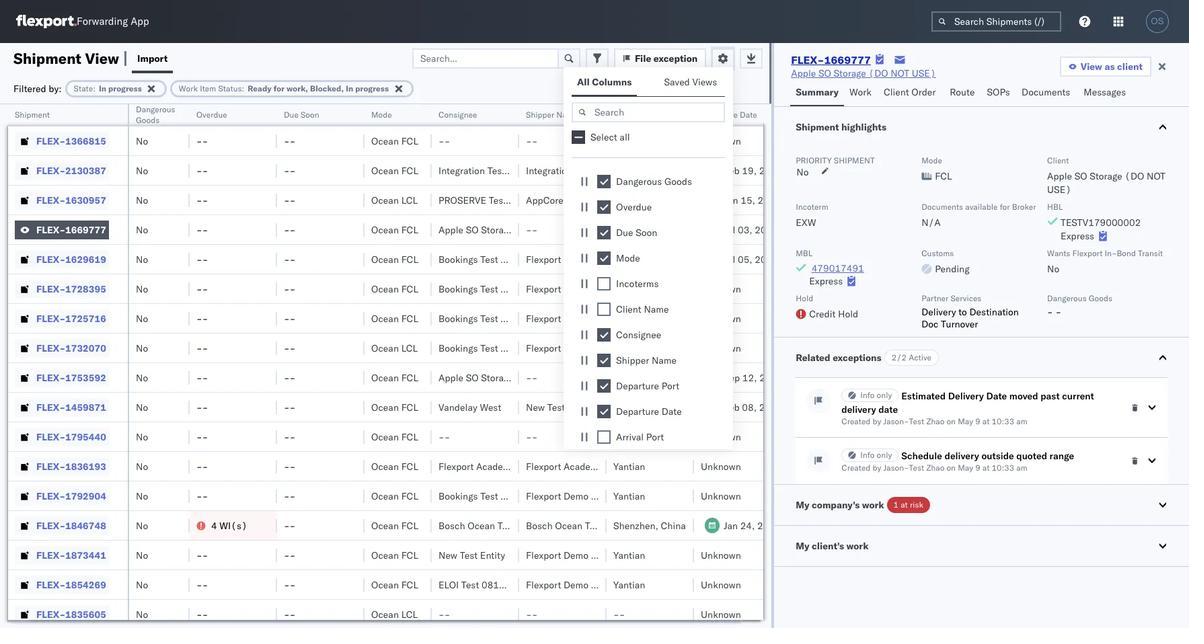 Task type: locate. For each thing, give the bounding box(es) containing it.
bookings for flex-1732070
[[439, 342, 478, 354]]

4 ocean fcl from the top
[[371, 253, 418, 265]]

0 horizontal spatial entity
[[480, 549, 505, 561]]

shipment up by:
[[13, 49, 81, 68]]

work for work
[[850, 86, 872, 98]]

sep 12, 2022 edt
[[724, 372, 803, 384]]

ocean for 1629619
[[371, 253, 399, 265]]

0 vertical spatial entity
[[568, 401, 593, 413]]

2 ocean lcl from the top
[[371, 342, 418, 354]]

shanghai, for flex-1629619
[[614, 253, 656, 265]]

2022 right '05,'
[[755, 253, 778, 265]]

flex-1854269
[[36, 579, 106, 591]]

0 vertical spatial created
[[842, 416, 871, 427]]

0 horizontal spatial departure date
[[616, 406, 682, 418]]

9 down schedule delivery outside quoted range
[[976, 463, 981, 473]]

flex- for flex-1873441 button
[[36, 549, 65, 561]]

1 vertical spatial zhao
[[927, 463, 945, 473]]

1 horizontal spatial new
[[526, 401, 545, 413]]

flexport for 1732070
[[526, 342, 561, 354]]

unknown for 1366815
[[701, 135, 741, 147]]

all
[[620, 131, 630, 143]]

new right west
[[526, 401, 545, 413]]

mode inside mode button
[[371, 110, 392, 120]]

1 academy from the left
[[476, 461, 515, 473]]

0 vertical spatial soon
[[301, 110, 319, 120]]

no for flex-1854269
[[136, 579, 148, 591]]

6 demo from the top
[[564, 549, 589, 561]]

all columns button
[[572, 70, 637, 96]]

date inside button
[[740, 110, 757, 120]]

apple inside "apple so storage (do not use)" link
[[791, 67, 816, 79]]

overdue
[[196, 110, 227, 120], [616, 201, 652, 213]]

zhao down estimated
[[927, 416, 945, 427]]

flex- up flex-1630957 button
[[36, 165, 65, 177]]

1 jul from the top
[[724, 224, 736, 236]]

1 horizontal spatial bosch
[[526, 520, 553, 532]]

2 unknown from the top
[[701, 283, 741, 295]]

0 horizontal spatial bosch ocean test
[[439, 520, 516, 532]]

shanghai, down departure port button
[[614, 135, 656, 147]]

delivery
[[842, 404, 876, 416], [945, 450, 980, 462]]

demo for 1629619
[[564, 253, 589, 265]]

2 info from the top
[[861, 450, 875, 460]]

ocean for 1459871
[[371, 401, 399, 413]]

am down the moved
[[1017, 416, 1028, 427]]

entity up 081801
[[480, 549, 505, 561]]

1 vertical spatial my
[[796, 540, 810, 552]]

8 ocean fcl from the top
[[371, 401, 418, 413]]

0 vertical spatial dangerous goods
[[136, 104, 175, 125]]

1 only from the top
[[877, 390, 892, 400]]

0 horizontal spatial shipper name
[[526, 110, 578, 120]]

client order button
[[879, 80, 945, 106]]

jul for jul 05, 2022 edt
[[724, 253, 736, 265]]

0 vertical spatial info only
[[861, 390, 892, 400]]

3 bookings from the top
[[439, 313, 478, 325]]

flex- up flex-1795440 'button'
[[36, 401, 65, 413]]

mbl
[[796, 248, 813, 258]]

Search text field
[[572, 102, 726, 122]]

flex-1629619
[[36, 253, 106, 265]]

1 by from the top
[[873, 416, 882, 427]]

date inside estimated delivery date moved past current delivery date
[[987, 390, 1007, 402]]

created for estimated delivery date moved past current delivery date
[[842, 416, 871, 427]]

blocked,
[[310, 83, 344, 93]]

bookings test consignee for flex-1725716
[[439, 313, 546, 325]]

0 vertical spatial client
[[884, 86, 909, 98]]

progress
[[108, 83, 142, 93], [355, 83, 389, 93]]

china up incoterms
[[659, 253, 684, 265]]

dangerous down 'import' button
[[136, 104, 175, 114]]

4 yantian from the top
[[614, 490, 645, 502]]

1 vertical spatial 10:33
[[992, 463, 1015, 473]]

0 vertical spatial flex-1669777
[[791, 53, 871, 67]]

1 horizontal spatial for
[[1000, 202, 1010, 212]]

2 academy from the left
[[564, 461, 603, 473]]

14 ocean fcl from the top
[[371, 579, 418, 591]]

4 flexport demo shipper co. from the top
[[526, 342, 640, 354]]

flexport demo shipper co. for 1854269
[[526, 579, 640, 591]]

shipment highlights button
[[775, 107, 1190, 147]]

5 co. from the top
[[627, 490, 640, 502]]

1 horizontal spatial hold
[[838, 308, 859, 320]]

new for new test entity
[[439, 549, 458, 561]]

port inside button
[[653, 110, 668, 120]]

not inside client apple so storage (do not use) incoterm exw
[[1147, 170, 1166, 182]]

flex- up flex-1836193 button
[[36, 431, 65, 443]]

flex- up flex-1854269 button
[[36, 549, 65, 561]]

2 10:33 from the top
[[992, 463, 1015, 473]]

1 vertical spatial due
[[616, 227, 633, 239]]

0 vertical spatial feb
[[724, 165, 740, 177]]

0 vertical spatial date
[[740, 110, 757, 120]]

bosch down the (us)
[[526, 520, 553, 532]]

flex-1835605 button
[[15, 605, 109, 624]]

ocean for 1846748
[[371, 520, 399, 532]]

documents for documents
[[1022, 86, 1071, 98]]

0 vertical spatial delivery
[[922, 306, 956, 318]]

0 vertical spatial 2023
[[759, 401, 783, 413]]

documents button
[[1017, 80, 1079, 106]]

1 my from the top
[[796, 499, 810, 511]]

1 vertical spatial at
[[983, 463, 990, 473]]

flex- down flex-1854269 button
[[36, 609, 65, 621]]

1 horizontal spatial client
[[884, 86, 909, 98]]

ocean for 1792904
[[371, 490, 399, 502]]

china down india
[[659, 224, 684, 236]]

my for my client's work
[[796, 540, 810, 552]]

1 vertical spatial for
[[1000, 202, 1010, 212]]

academy for (sz)
[[564, 461, 603, 473]]

1 horizontal spatial bosch ocean test
[[526, 520, 603, 532]]

2 co. from the top
[[627, 283, 640, 295]]

flex- inside 'button'
[[36, 431, 65, 443]]

1 10:33 from the top
[[992, 416, 1015, 427]]

2 on from the top
[[947, 463, 956, 473]]

delivery
[[922, 306, 956, 318], [948, 390, 984, 402]]

shanghai, up nhava
[[614, 165, 656, 177]]

am for quoted
[[1017, 463, 1028, 473]]

resize handle column header for shipment
[[112, 104, 128, 628]]

3 flexport demo shipper co. from the top
[[526, 313, 640, 325]]

flex-1459871
[[36, 401, 106, 413]]

: right by:
[[93, 83, 96, 93]]

1 horizontal spatial delivery
[[945, 450, 980, 462]]

credit hold
[[810, 308, 859, 320]]

10:33 for outside
[[992, 463, 1015, 473]]

fcl for flex-1366815
[[401, 135, 418, 147]]

port down saved
[[653, 110, 668, 120]]

1 resize handle column header from the left
[[112, 104, 128, 628]]

1 jason- from the top
[[884, 416, 909, 427]]

1 vertical spatial departure port
[[616, 380, 680, 392]]

1 horizontal spatial flex-1669777
[[791, 53, 871, 67]]

forwarding app link
[[16, 15, 149, 28]]

wants
[[1048, 248, 1071, 258]]

1 bookings from the top
[[439, 253, 478, 265]]

yantian for flex-1792904
[[614, 490, 645, 502]]

0 horizontal spatial date
[[662, 406, 682, 418]]

flex- for the flex-1459871 button
[[36, 401, 65, 413]]

1 bookings test consignee from the top
[[439, 253, 546, 265]]

for
[[274, 83, 285, 93], [1000, 202, 1010, 212]]

delivery left date
[[842, 404, 876, 416]]

2 shanghai, from the top
[[614, 165, 656, 177]]

nhava sheva, india
[[614, 194, 696, 206]]

7 co. from the top
[[627, 579, 640, 591]]

2 bookings from the top
[[439, 283, 478, 295]]

work inside button
[[847, 540, 869, 552]]

2 bookings test consignee from the top
[[439, 283, 546, 295]]

2 demo from the top
[[564, 283, 589, 295]]

0 horizontal spatial dangerous
[[136, 104, 175, 114]]

ocean fcl for flex-1669777
[[371, 224, 418, 236]]

1 vertical spatial entity
[[480, 549, 505, 561]]

am
[[1017, 416, 1028, 427], [1017, 463, 1028, 473]]

0 vertical spatial new
[[526, 401, 545, 413]]

2 my from the top
[[796, 540, 810, 552]]

1 unknown from the top
[[701, 135, 741, 147]]

on down schedule delivery outside quoted range
[[947, 463, 956, 473]]

ocean fcl for flex-1725716
[[371, 313, 418, 325]]

1 vertical spatial apple so storage (do not use)
[[439, 224, 584, 236]]

2 may from the top
[[958, 463, 974, 473]]

my inside button
[[796, 540, 810, 552]]

no for flex-1669777
[[136, 224, 148, 236]]

0 vertical spatial mode
[[371, 110, 392, 120]]

1 horizontal spatial mode
[[616, 252, 640, 264]]

1 horizontal spatial shipper name
[[616, 355, 677, 367]]

2 yantian from the top
[[614, 401, 645, 413]]

9 unknown from the top
[[701, 579, 741, 591]]

1 vertical spatial feb
[[724, 401, 740, 413]]

shanghai, china for flex-1629619
[[614, 253, 684, 265]]

None checkbox
[[597, 175, 611, 188], [597, 252, 611, 265], [597, 303, 611, 316], [597, 354, 611, 367], [597, 431, 611, 444], [597, 175, 611, 188], [597, 252, 611, 265], [597, 303, 611, 316], [597, 354, 611, 367], [597, 431, 611, 444]]

schedule
[[902, 450, 943, 462]]

1 horizontal spatial entity
[[568, 401, 593, 413]]

0 horizontal spatial bosch
[[439, 520, 465, 532]]

dangerous down wants
[[1048, 293, 1087, 303]]

documents inside button
[[1022, 86, 1071, 98]]

consignee
[[439, 110, 477, 120], [501, 253, 546, 265], [501, 283, 546, 295], [501, 313, 546, 325], [616, 329, 661, 341], [501, 342, 546, 354], [501, 490, 546, 502]]

all
[[577, 76, 590, 88]]

4 shanghai, china from the top
[[614, 253, 684, 265]]

0 horizontal spatial view
[[85, 49, 119, 68]]

soon down nhava sheva, india
[[636, 227, 658, 239]]

storage up west
[[481, 372, 514, 384]]

shanghai, china for flex-1728395
[[614, 283, 684, 295]]

0 vertical spatial my
[[796, 499, 810, 511]]

name down incoterms
[[644, 303, 669, 316]]

dangerous inside button
[[136, 104, 175, 114]]

date up 19,
[[740, 110, 757, 120]]

academy left the (us)
[[476, 461, 515, 473]]

1 vertical spatial jul
[[724, 253, 736, 265]]

1 vertical spatial created
[[842, 463, 871, 473]]

2 created from the top
[[842, 463, 871, 473]]

flexport for 1629619
[[526, 253, 561, 265]]

departure
[[614, 110, 651, 120], [701, 110, 738, 120], [616, 380, 659, 392], [616, 406, 659, 418]]

arrival port
[[616, 431, 664, 443]]

10 unknown from the top
[[701, 609, 741, 621]]

ocean for 1873441
[[371, 549, 399, 561]]

no for flex-1836193
[[136, 461, 148, 473]]

created down the exceptions
[[842, 416, 871, 427]]

delivery right estimated
[[948, 390, 984, 402]]

2 zhao from the top
[[927, 463, 945, 473]]

route
[[950, 86, 975, 98]]

no for flex-1873441
[[136, 549, 148, 561]]

0 horizontal spatial :
[[93, 83, 96, 93]]

departure date down views at the top of the page
[[701, 110, 757, 120]]

flex- down the 'shipment' button at the top
[[36, 135, 65, 147]]

work left item
[[179, 83, 198, 93]]

1 vertical spatial flex-1669777
[[36, 224, 106, 236]]

departure date inside departure date button
[[701, 110, 757, 120]]

shipment for shipment highlights
[[796, 121, 839, 133]]

in-
[[1105, 248, 1117, 258]]

2023 for 24,
[[758, 520, 781, 532]]

4 unknown from the top
[[701, 342, 741, 354]]

1873441
[[65, 549, 106, 561]]

flex-1836193
[[36, 461, 106, 473]]

progress down import
[[108, 83, 142, 93]]

fcl
[[401, 135, 418, 147], [401, 165, 418, 177], [935, 170, 952, 182], [401, 224, 418, 236], [401, 253, 418, 265], [401, 283, 418, 295], [401, 313, 418, 325], [401, 372, 418, 384], [401, 401, 418, 413], [401, 431, 418, 443], [401, 461, 418, 473], [401, 490, 418, 502], [401, 520, 418, 532], [401, 549, 418, 561], [401, 579, 418, 591]]

flex- up flex-1792904 button
[[36, 461, 65, 473]]

departure inside button
[[614, 110, 651, 120]]

info only left schedule
[[861, 450, 892, 460]]

1 vertical spatial created by jason-test zhao on may 9 at 10:33 am
[[842, 463, 1028, 473]]

1 horizontal spatial overdue
[[616, 201, 652, 213]]

1 vertical spatial by
[[873, 463, 882, 473]]

to
[[959, 306, 967, 318]]

6 unknown from the top
[[701, 461, 741, 473]]

0 vertical spatial ocean lcl
[[371, 194, 418, 206]]

feb
[[724, 165, 740, 177], [724, 401, 740, 413]]

shanghai, china up client name
[[614, 283, 684, 295]]

1 created by jason-test zhao on may 9 at 10:33 am from the top
[[842, 416, 1028, 427]]

1 vertical spatial soon
[[636, 227, 658, 239]]

3 unknown from the top
[[701, 313, 741, 325]]

info for schedule delivery outside quoted range
[[861, 450, 875, 460]]

flex-1669777 up summary
[[791, 53, 871, 67]]

0 vertical spatial zhao
[[927, 416, 945, 427]]

0 vertical spatial express
[[1061, 230, 1095, 242]]

overdue right ltd
[[616, 201, 652, 213]]

account
[[509, 194, 545, 206]]

1 vertical spatial 1669777
[[65, 224, 106, 236]]

so inside client apple so storage (do not use) incoterm exw
[[1075, 170, 1088, 182]]

flexport for 1854269
[[526, 579, 561, 591]]

0 vertical spatial at
[[983, 416, 990, 427]]

0 vertical spatial work
[[862, 499, 884, 511]]

1 vertical spatial client
[[1048, 155, 1069, 166]]

ocean fcl for flex-1728395
[[371, 283, 418, 295]]

yantian
[[614, 342, 645, 354], [614, 401, 645, 413], [614, 461, 645, 473], [614, 490, 645, 502], [614, 549, 645, 561], [614, 579, 645, 591]]

only for estimated
[[877, 390, 892, 400]]

0 horizontal spatial client
[[616, 303, 642, 316]]

2 vertical spatial lcl
[[401, 609, 418, 621]]

1 ocean fcl from the top
[[371, 135, 418, 147]]

select
[[591, 131, 617, 143]]

2 jason- from the top
[[884, 463, 909, 473]]

delivery inside partner services delivery to destination doc turnover
[[922, 306, 956, 318]]

as
[[1105, 61, 1115, 73]]

work right client's
[[847, 540, 869, 552]]

consignee inside button
[[439, 110, 477, 120]]

flex-1836193 button
[[15, 457, 109, 476]]

2022 for 03,
[[755, 224, 778, 236]]

entity for new test entity 2
[[568, 401, 593, 413]]

1 demo from the top
[[564, 253, 589, 265]]

view up state : in progress
[[85, 49, 119, 68]]

2 jul from the top
[[724, 253, 736, 265]]

client name
[[616, 303, 669, 316]]

2 vertical spatial at
[[901, 500, 908, 510]]

2 by from the top
[[873, 463, 882, 473]]

1 vertical spatial est
[[785, 401, 802, 413]]

0 horizontal spatial due soon
[[284, 110, 319, 120]]

6 resize handle column header from the left
[[503, 104, 519, 628]]

view left the as
[[1081, 61, 1103, 73]]

2023 right 08,
[[759, 401, 783, 413]]

08,
[[742, 401, 757, 413]]

est right 24,
[[783, 520, 800, 532]]

no for flex-1835605
[[136, 609, 148, 621]]

departure date up arrival port
[[616, 406, 682, 418]]

1 lcl from the top
[[401, 194, 418, 206]]

0 horizontal spatial dangerous goods
[[136, 104, 175, 125]]

delivery down partner
[[922, 306, 956, 318]]

apple so storage (do not use) up work "button"
[[791, 67, 936, 79]]

shanghai, up incoterms
[[614, 253, 656, 265]]

flex- for flex-2130387 "button"
[[36, 165, 65, 177]]

Search... text field
[[412, 48, 559, 68]]

flex-1795440
[[36, 431, 106, 443]]

1 vertical spatial documents
[[922, 202, 964, 212]]

moved
[[1010, 390, 1039, 402]]

9 ocean fcl from the top
[[371, 431, 418, 443]]

work,
[[287, 83, 308, 93]]

8 unknown from the top
[[701, 549, 741, 561]]

work down "apple so storage (do not use)" link
[[850, 86, 872, 98]]

2 only from the top
[[877, 450, 892, 460]]

4 shanghai, from the top
[[614, 253, 656, 265]]

shanghai, china for flex-2130387
[[614, 165, 684, 177]]

apple
[[791, 67, 816, 79], [1048, 170, 1073, 182], [439, 224, 464, 236], [439, 372, 464, 384]]

7 shanghai, china from the top
[[614, 431, 684, 443]]

7 ocean fcl from the top
[[371, 372, 418, 384]]

apple so storage (do not use) link
[[791, 67, 936, 80]]

name
[[557, 110, 578, 120], [644, 303, 669, 316], [652, 355, 677, 367]]

entity left "2"
[[568, 401, 593, 413]]

5 shanghai, from the top
[[614, 283, 656, 295]]

no for flex-1725716
[[136, 313, 148, 325]]

1 may from the top
[[958, 416, 974, 427]]

2 lcl from the top
[[401, 342, 418, 354]]

apple so storage (do not use) for shanghai, china
[[439, 224, 584, 236]]

work for my company's work
[[862, 499, 884, 511]]

0 vertical spatial 10:33
[[992, 416, 1015, 427]]

0 vertical spatial name
[[557, 110, 578, 120]]

2 vertical spatial port
[[646, 431, 664, 443]]

china down incoterms
[[659, 313, 684, 325]]

resize handle column header
[[112, 104, 128, 628], [174, 104, 190, 628], [261, 104, 277, 628], [349, 104, 365, 628], [416, 104, 432, 628], [503, 104, 519, 628], [591, 104, 607, 628], [678, 104, 694, 628]]

1 am from the top
[[1017, 416, 1028, 427]]

1 horizontal spatial dangerous goods
[[616, 176, 692, 188]]

0 vertical spatial shipment
[[13, 49, 81, 68]]

bookings test consignee for flex-1732070
[[439, 342, 546, 354]]

at down estimated delivery date moved past current delivery date
[[983, 416, 990, 427]]

1 vertical spatial due soon
[[616, 227, 658, 239]]

1 horizontal spatial in
[[346, 83, 353, 93]]

shanghai, china down departure port button
[[614, 135, 684, 147]]

flex- for flex-1795440 'button'
[[36, 431, 65, 443]]

storage inside client apple so storage (do not use) incoterm exw
[[1090, 170, 1123, 182]]

est down sep 12, 2022 edt
[[785, 401, 802, 413]]

port right arrival
[[646, 431, 664, 443]]

2 am from the top
[[1017, 463, 1028, 473]]

jason- down date
[[884, 416, 909, 427]]

1728395
[[65, 283, 106, 295]]

1836193
[[65, 461, 106, 473]]

flex-1846748
[[36, 520, 106, 532]]

ocean fcl for flex-1873441
[[371, 549, 418, 561]]

3 bookings test consignee from the top
[[439, 313, 546, 325]]

(do inside client apple so storage (do not use) incoterm exw
[[1125, 170, 1145, 182]]

1 horizontal spatial goods
[[665, 176, 692, 188]]

documents inside documents available for broker n/a
[[922, 202, 964, 212]]

range
[[1050, 450, 1075, 462]]

5 bookings test consignee from the top
[[439, 490, 546, 502]]

apple up vandelay
[[439, 372, 464, 384]]

0 horizontal spatial documents
[[922, 202, 964, 212]]

1 horizontal spatial documents
[[1022, 86, 1071, 98]]

jason-
[[884, 416, 909, 427], [884, 463, 909, 473]]

5 unknown from the top
[[701, 431, 741, 443]]

2/2 active
[[892, 353, 932, 363]]

flex-1795440 button
[[15, 428, 109, 446]]

1669777 inside button
[[65, 224, 106, 236]]

order
[[912, 86, 936, 98]]

ocean for 1753592
[[371, 372, 399, 384]]

6 ocean fcl from the top
[[371, 313, 418, 325]]

demo for 1854269
[[564, 579, 589, 591]]

0 vertical spatial delivery
[[842, 404, 876, 416]]

10 ocean fcl from the top
[[371, 461, 418, 473]]

credit
[[810, 308, 836, 320]]

lcl for -
[[401, 609, 418, 621]]

1835605
[[65, 609, 106, 621]]

(do up testv179000002
[[1125, 170, 1145, 182]]

1 vertical spatial new
[[439, 549, 458, 561]]

in
[[99, 83, 106, 93], [346, 83, 353, 93]]

shanghai, china down incoterms
[[614, 313, 684, 325]]

5 flexport demo shipper co. from the top
[[526, 490, 640, 502]]

7 shanghai, from the top
[[614, 431, 656, 443]]

forwarding
[[77, 15, 128, 28]]

academy
[[476, 461, 515, 473], [564, 461, 603, 473]]

4 bookings from the top
[[439, 342, 478, 354]]

shipper name
[[526, 110, 578, 120], [616, 355, 677, 367]]

shanghai, down nhava
[[614, 224, 656, 236]]

0 vertical spatial 9
[[976, 416, 981, 427]]

7 resize handle column header from the left
[[591, 104, 607, 628]]

3 yantian from the top
[[614, 461, 645, 473]]

1630957
[[65, 194, 106, 206]]

1 shanghai, from the top
[[614, 135, 656, 147]]

0 vertical spatial by
[[873, 416, 882, 427]]

import button
[[132, 43, 173, 73]]

1 vertical spatial jason-
[[884, 463, 909, 473]]

6 co. from the top
[[627, 549, 640, 561]]

ocean fcl
[[371, 135, 418, 147], [371, 165, 418, 177], [371, 224, 418, 236], [371, 253, 418, 265], [371, 283, 418, 295], [371, 313, 418, 325], [371, 372, 418, 384], [371, 401, 418, 413], [371, 431, 418, 443], [371, 461, 418, 473], [371, 490, 418, 502], [371, 520, 418, 532], [371, 549, 418, 561], [371, 579, 418, 591]]

flex- for flex-1366815 button
[[36, 135, 65, 147]]

2022 for 19,
[[759, 165, 783, 177]]

2 bosch from the left
[[526, 520, 553, 532]]

flex-1732070
[[36, 342, 106, 354]]

no for flex-1459871
[[136, 401, 148, 413]]

0 vertical spatial overdue
[[196, 110, 227, 120]]

hold up credit
[[796, 293, 814, 303]]

ocean fcl for flex-1792904
[[371, 490, 418, 502]]

china for flex-1629619
[[659, 253, 684, 265]]

departure port up arrival port
[[616, 380, 680, 392]]

date up arrival port
[[662, 406, 682, 418]]

apple so storage (do not use) down account
[[439, 224, 584, 236]]

vandelay west
[[439, 401, 501, 413]]

express
[[1061, 230, 1095, 242], [810, 275, 843, 287]]

west
[[480, 401, 501, 413]]

edt right 15:30
[[813, 194, 830, 206]]

goods up india
[[665, 176, 692, 188]]

client inside client apple so storage (do not use) incoterm exw
[[1048, 155, 1069, 166]]

demo for 1732070
[[564, 342, 589, 354]]

new test entity
[[439, 549, 505, 561]]

0 vertical spatial jul
[[724, 224, 736, 236]]

due down nhava
[[616, 227, 633, 239]]

shipment up priority on the top right of page
[[796, 121, 839, 133]]

0 vertical spatial am
[[1017, 416, 1028, 427]]

flex- for flex-1732070 button
[[36, 342, 65, 354]]

2 feb from the top
[[724, 401, 740, 413]]

at right the 1 in the right bottom of the page
[[901, 500, 908, 510]]

goods inside "dangerous goods - -"
[[1089, 293, 1113, 303]]

0 horizontal spatial progress
[[108, 83, 142, 93]]

demo for 1873441
[[564, 549, 589, 561]]

ocean for 1795440
[[371, 431, 399, 443]]

3 shanghai, china from the top
[[614, 224, 684, 236]]

only left schedule
[[877, 450, 892, 460]]

use) up hbl at the right top of page
[[1048, 184, 1072, 196]]

express up wants
[[1061, 230, 1095, 242]]

2022 right 15,
[[758, 194, 781, 206]]

flex- inside "button"
[[36, 165, 65, 177]]

1 zhao from the top
[[927, 416, 945, 427]]

2 info only from the top
[[861, 450, 892, 460]]

1 at risk
[[894, 500, 924, 510]]

(do
[[869, 67, 888, 79], [1125, 170, 1145, 182], [516, 224, 536, 236], [516, 372, 536, 384]]

flex- inside button
[[36, 401, 65, 413]]

co. for 1725716
[[627, 313, 640, 325]]

2022 right "12,"
[[760, 372, 783, 384]]

for left 'broker'
[[1000, 202, 1010, 212]]

for left "work,"
[[274, 83, 285, 93]]

client inside button
[[884, 86, 909, 98]]

ltd.
[[631, 461, 647, 473]]

delivery inside estimated delivery date moved past current delivery date
[[842, 404, 876, 416]]

client for order
[[884, 86, 909, 98]]

flexport demo shipper co. for 1728395
[[526, 283, 640, 295]]

flexport for 1792904
[[526, 490, 561, 502]]

1 vertical spatial dangerous
[[616, 176, 662, 188]]

shipment for shipment view
[[13, 49, 81, 68]]

created by jason-test zhao on may 9 at 10:33 am
[[842, 416, 1028, 427], [842, 463, 1028, 473]]

None checkbox
[[572, 131, 585, 144], [597, 200, 611, 214], [597, 226, 611, 240], [597, 277, 611, 291], [597, 328, 611, 342], [597, 379, 611, 393], [597, 405, 611, 418], [572, 131, 585, 144], [597, 200, 611, 214], [597, 226, 611, 240], [597, 277, 611, 291], [597, 328, 611, 342], [597, 379, 611, 393], [597, 405, 611, 418]]

apple so storage (do not use) up west
[[439, 372, 584, 384]]

port right chennai
[[662, 380, 680, 392]]

no for flex-2130387
[[136, 165, 148, 177]]

0 vertical spatial for
[[274, 83, 285, 93]]

0 horizontal spatial work
[[179, 83, 198, 93]]

0 vertical spatial est
[[814, 165, 830, 177]]

dangerous goods up nhava sheva, india
[[616, 176, 692, 188]]

1669777 up work "button"
[[824, 53, 871, 67]]

no for flex-1792904
[[136, 490, 148, 502]]

documents right sops button
[[1022, 86, 1071, 98]]

479017491
[[812, 262, 864, 275]]

1 horizontal spatial academy
[[564, 461, 603, 473]]

shipper name inside button
[[526, 110, 578, 120]]

dangerous goods down state : in progress
[[136, 104, 175, 125]]

flex-2130387 button
[[15, 161, 109, 180]]

no for flex-1630957
[[136, 194, 148, 206]]

soon down "work,"
[[301, 110, 319, 120]]

flex-1669777 button
[[15, 220, 109, 239]]

1 info from the top
[[861, 390, 875, 400]]

0 vertical spatial only
[[877, 390, 892, 400]]

5 yantian from the top
[[614, 549, 645, 561]]

work inside "button"
[[850, 86, 872, 98]]

bosch ocean test up "new test entity"
[[439, 520, 516, 532]]

10:33 down the moved
[[992, 416, 1015, 427]]

partner services delivery to destination doc turnover
[[922, 293, 1019, 330]]

2 flexport demo shipper co. from the top
[[526, 283, 640, 295]]

1 yantian from the top
[[614, 342, 645, 354]]

ocean for 1366815
[[371, 135, 399, 147]]

due down "work,"
[[284, 110, 299, 120]]

storage
[[834, 67, 866, 79], [1090, 170, 1123, 182], [481, 224, 514, 236], [481, 372, 514, 384]]

academy for (us)
[[476, 461, 515, 473]]

6 shanghai, from the top
[[614, 313, 656, 325]]

overdue down item
[[196, 110, 227, 120]]

shanghai, china up nhava sheva, india
[[614, 165, 684, 177]]

6 flexport demo shipper co. from the top
[[526, 549, 640, 561]]

1 vertical spatial delivery
[[948, 390, 984, 402]]

0 vertical spatial apple so storage (do not use)
[[791, 67, 936, 79]]

created by jason-test zhao on may 9 at 10:33 am for estimated
[[842, 416, 1028, 427]]

fcl for flex-1846748
[[401, 520, 418, 532]]

due soon down "work,"
[[284, 110, 319, 120]]

1 horizontal spatial :
[[242, 83, 244, 93]]

2 resize handle column header from the left
[[174, 104, 190, 628]]

6 yantian from the top
[[614, 579, 645, 591]]

vandelay
[[439, 401, 478, 413]]

flexport. image
[[16, 15, 77, 28]]

1 on from the top
[[947, 416, 956, 427]]

8 resize handle column header from the left
[[678, 104, 694, 628]]

1 feb from the top
[[724, 165, 740, 177]]

departure inside button
[[701, 110, 738, 120]]

flex- for flex-1728395 button
[[36, 283, 65, 295]]

1 9 from the top
[[976, 416, 981, 427]]

demo
[[564, 253, 589, 265], [564, 283, 589, 295], [564, 313, 589, 325], [564, 342, 589, 354], [564, 490, 589, 502], [564, 549, 589, 561], [564, 579, 589, 591]]

0 vertical spatial departure date
[[701, 110, 757, 120]]

dangerous up nhava
[[616, 176, 662, 188]]

6 shanghai, china from the top
[[614, 313, 684, 325]]

2022 right 03,
[[755, 224, 778, 236]]

shipper for flex-1854269
[[591, 579, 624, 591]]

Search Shipments (/) text field
[[932, 11, 1062, 32]]

5 demo from the top
[[564, 490, 589, 502]]

flex- inside button
[[36, 490, 65, 502]]

1 co. from the top
[[627, 253, 640, 265]]

bosch
[[439, 520, 465, 532], [526, 520, 553, 532]]



Task type: vqa. For each thing, say whether or not it's contained in the screenshot.
1st 10:33 from the bottom of the page
yes



Task type: describe. For each thing, give the bounding box(es) containing it.
1 in from the left
[[99, 83, 106, 93]]

0 horizontal spatial for
[[274, 83, 285, 93]]

no for flex-1732070
[[136, 342, 148, 354]]

lcl for bookings
[[401, 342, 418, 354]]

fcl for flex-1836193
[[401, 461, 418, 473]]

work for work item status : ready for work, blocked, in progress
[[179, 83, 198, 93]]

1 progress from the left
[[108, 83, 142, 93]]

by for schedule
[[873, 463, 882, 473]]

for inside documents available for broker n/a
[[1000, 202, 1010, 212]]

shipper for flex-1732070
[[591, 342, 624, 354]]

4 resize handle column header from the left
[[349, 104, 365, 628]]

unknown for 1835605
[[701, 609, 741, 621]]

on for delivery
[[947, 416, 956, 427]]

(do down account
[[516, 224, 536, 236]]

1 bosch ocean test from the left
[[439, 520, 516, 532]]

filtered by:
[[13, 82, 62, 95]]

(do up new test entity 2
[[516, 372, 536, 384]]

express for mbl
[[810, 275, 843, 287]]

no for flex-1846748
[[136, 520, 148, 532]]

2 in from the left
[[346, 83, 353, 93]]

flex- for flex-1669777 button
[[36, 224, 65, 236]]

1
[[894, 500, 899, 510]]

so down flex-1669777 link
[[819, 67, 831, 79]]

schedule delivery outside quoted range
[[902, 450, 1075, 462]]

1795440
[[65, 431, 106, 443]]

shipper for flex-1728395
[[591, 283, 624, 295]]

china for flex-1728395
[[659, 283, 684, 295]]

ready
[[248, 83, 272, 93]]

flexport for 1873441
[[526, 549, 561, 561]]

2
[[595, 401, 601, 413]]

fcl for flex-1725716
[[401, 313, 418, 325]]

flex- for flex-1854269 button
[[36, 579, 65, 591]]

flexport demo shipper co. for 1873441
[[526, 549, 640, 561]]

flex- for flex-1835605 button
[[36, 609, 65, 621]]

filtered
[[13, 82, 46, 95]]

incoterms
[[616, 278, 659, 290]]

zhao for estimated
[[927, 416, 945, 427]]

1 vertical spatial dangerous goods
[[616, 176, 692, 188]]

unknown for 1728395
[[701, 283, 741, 295]]

jan
[[724, 520, 738, 532]]

proserve test account
[[439, 194, 545, 206]]

hbl
[[1048, 202, 1063, 212]]

name inside button
[[557, 110, 578, 120]]

turnover
[[941, 318, 978, 330]]

highlights
[[842, 121, 887, 133]]

priority
[[796, 155, 832, 166]]

1 vertical spatial hold
[[838, 308, 859, 320]]

flex- for flex-1629619 button
[[36, 253, 65, 265]]

2022 for 05,
[[755, 253, 778, 265]]

shanghai, china for flex-1795440
[[614, 431, 684, 443]]

2022 for 12,
[[760, 372, 783, 384]]

apple inside client apple so storage (do not use) incoterm exw
[[1048, 170, 1073, 182]]

yantian for flex-1836193
[[614, 461, 645, 473]]

saved
[[664, 76, 690, 88]]

1 vertical spatial delivery
[[945, 450, 980, 462]]

bookings test consignee for flex-1728395
[[439, 283, 546, 295]]

dangerous goods inside button
[[136, 104, 175, 125]]

ocean for 1669777
[[371, 224, 399, 236]]

flex- for flex-1846748 button
[[36, 520, 65, 532]]

demo for 1728395
[[564, 283, 589, 295]]

bookings test consignee for flex-1792904
[[439, 490, 546, 502]]

2 bosch ocean test from the left
[[526, 520, 603, 532]]

ocean for 1835605
[[371, 609, 399, 621]]

edt down related
[[786, 372, 803, 384]]

co. for 1728395
[[627, 283, 640, 295]]

may for delivery
[[958, 463, 974, 473]]

resize handle column header for dangerous goods
[[174, 104, 190, 628]]

goods inside button
[[136, 115, 160, 125]]

0 vertical spatial 1669777
[[824, 53, 871, 67]]

feb 19, 2022 14:00 est
[[724, 165, 830, 177]]

dangerous goods button
[[129, 102, 185, 126]]

flexport demo shipper co. for 1725716
[[526, 313, 640, 325]]

lcl for proserve
[[401, 194, 418, 206]]

info for estimated delivery date moved past current delivery date
[[861, 390, 875, 400]]

0 horizontal spatial overdue
[[196, 110, 227, 120]]

no inside wants flexport in-bond transit no
[[1048, 263, 1060, 275]]

storage down proserve test account
[[481, 224, 514, 236]]

eloi test 081801
[[439, 579, 517, 591]]

jun
[[724, 194, 738, 206]]

zhao for schedule
[[927, 463, 945, 473]]

exception
[[654, 52, 698, 64]]

flex-1630957
[[36, 194, 106, 206]]

fcl for flex-2130387
[[401, 165, 418, 177]]

flex-1725716 button
[[15, 309, 109, 328]]

client's
[[812, 540, 844, 552]]

1 : from the left
[[93, 83, 96, 93]]

outside
[[982, 450, 1014, 462]]

available
[[966, 202, 998, 212]]

resize handle column header for consignee
[[503, 104, 519, 628]]

so down proserve
[[466, 224, 479, 236]]

doc
[[922, 318, 939, 330]]

co. for 1792904
[[627, 490, 640, 502]]

mode button
[[365, 107, 418, 120]]

eloi
[[439, 579, 459, 591]]

estimated
[[902, 390, 946, 402]]

fcl for flex-1795440
[[401, 431, 418, 443]]

bookings for flex-1792904
[[439, 490, 478, 502]]

apple down proserve
[[439, 224, 464, 236]]

created by jason-test zhao on may 9 at 10:33 am for schedule
[[842, 463, 1028, 473]]

use) up order
[[912, 67, 936, 79]]

so up vandelay west at the left bottom of page
[[466, 372, 479, 384]]

15,
[[741, 194, 756, 206]]

co. for 1732070
[[627, 342, 640, 354]]

feb for feb 08, 2023 est
[[724, 401, 740, 413]]

2/2
[[892, 353, 907, 363]]

(do up work "button"
[[869, 67, 888, 79]]

1 horizontal spatial due
[[616, 227, 633, 239]]

app
[[131, 15, 149, 28]]

2 vertical spatial mode
[[616, 252, 640, 264]]

1 bosch from the left
[[439, 520, 465, 532]]

flex-1792904
[[36, 490, 106, 502]]

os
[[1151, 16, 1164, 26]]

china for flex-1725716
[[659, 313, 684, 325]]

dangerous inside "dangerous goods - -"
[[1048, 293, 1087, 303]]

flex-1630957 button
[[15, 191, 109, 210]]

24,
[[741, 520, 755, 532]]

work item status : ready for work, blocked, in progress
[[179, 83, 389, 93]]

dangerous goods - -
[[1048, 293, 1113, 318]]

use) inside client apple so storage (do not use) incoterm exw
[[1048, 184, 1072, 196]]

appcore
[[526, 194, 564, 206]]

ocean for 1630957
[[371, 194, 399, 206]]

2 horizontal spatial mode
[[922, 155, 943, 166]]

shanghai, for flex-1728395
[[614, 283, 656, 295]]

work for my client's work
[[847, 540, 869, 552]]

2022 for 15,
[[758, 194, 781, 206]]

documents available for broker n/a
[[922, 202, 1037, 229]]

10:33 for date
[[992, 416, 1015, 427]]

view inside button
[[1081, 61, 1103, 73]]

views
[[693, 76, 717, 88]]

jun 15, 2022 15:30 edt
[[724, 194, 830, 206]]

shipment view
[[13, 49, 119, 68]]

ocean for 1854269
[[371, 579, 399, 591]]

flex-1669777 inside flex-1669777 button
[[36, 224, 106, 236]]

est for jan 24, 2023 est
[[783, 520, 800, 532]]

summary
[[796, 86, 839, 98]]

no for flex-1629619
[[136, 253, 148, 265]]

testv179000002
[[1061, 217, 1141, 229]]

entity for new test entity
[[480, 549, 505, 561]]

exceptions
[[833, 352, 882, 364]]

related exceptions
[[796, 352, 882, 364]]

1 vertical spatial shipper name
[[616, 355, 677, 367]]

resize handle column header for shipper name
[[591, 104, 607, 628]]

import
[[137, 52, 168, 64]]

columns
[[592, 76, 632, 88]]

2 : from the left
[[242, 83, 244, 93]]

consignee for flex-1732070
[[501, 342, 546, 354]]

state : in progress
[[74, 83, 142, 93]]

use) up new test entity 2
[[559, 372, 584, 384]]

client apple so storage (do not use) incoterm exw
[[796, 155, 1166, 229]]

1459871
[[65, 401, 106, 413]]

use) down the appcore supply ltd
[[559, 224, 584, 236]]

jan 24, 2023 est
[[724, 520, 800, 532]]

saved views
[[664, 76, 717, 88]]

storage up work "button"
[[834, 67, 866, 79]]

india
[[674, 194, 696, 206]]

shenzhen,
[[614, 520, 659, 532]]

wants flexport in-bond transit no
[[1048, 248, 1164, 275]]

company's
[[812, 499, 860, 511]]

bookings for flex-1629619
[[439, 253, 478, 265]]

1 vertical spatial name
[[644, 303, 669, 316]]

departure port inside button
[[614, 110, 668, 120]]

yantian for flex-1732070
[[614, 342, 645, 354]]

pending
[[935, 263, 970, 275]]

shanghai, for flex-2130387
[[614, 165, 656, 177]]

flex-1792904 button
[[15, 487, 109, 506]]

0 vertical spatial due soon
[[284, 110, 319, 120]]

flex-1873441
[[36, 549, 106, 561]]

my company's work
[[796, 499, 884, 511]]

flex-1728395
[[36, 283, 106, 295]]

ocean lcl for --
[[371, 609, 418, 621]]

flex-1459871 button
[[15, 398, 109, 417]]

3 resize handle column header from the left
[[261, 104, 277, 628]]

my client's work button
[[775, 526, 1190, 567]]

2 vertical spatial name
[[652, 355, 677, 367]]

resize handle column header for mode
[[416, 104, 432, 628]]

bookings for flex-1728395
[[439, 283, 478, 295]]

shipment
[[834, 155, 875, 166]]

messages
[[1084, 86, 1126, 98]]

bookings for flex-1725716
[[439, 313, 478, 325]]

ocean fcl for flex-1753592
[[371, 372, 418, 384]]

flex-1835605
[[36, 609, 106, 621]]

feb for feb 19, 2022 14:00 est
[[724, 165, 740, 177]]

flexport demo shipper co. for 1792904
[[526, 490, 640, 502]]

19,
[[742, 165, 757, 177]]

2 progress from the left
[[355, 83, 389, 93]]

status
[[218, 83, 242, 93]]

all columns
[[577, 76, 632, 88]]

active
[[909, 353, 932, 363]]

bond
[[1117, 248, 1136, 258]]

sops
[[987, 86, 1010, 98]]

ocean fcl for flex-1836193
[[371, 461, 418, 473]]

unknown for 1873441
[[701, 549, 741, 561]]

shenzhen, china
[[614, 520, 686, 532]]

flex-1629619 button
[[15, 250, 109, 269]]

fcl for flex-1753592
[[401, 372, 418, 384]]

1 vertical spatial departure date
[[616, 406, 682, 418]]

flex-1753592
[[36, 372, 106, 384]]

0 vertical spatial hold
[[796, 293, 814, 303]]

china for flex-2130387
[[659, 165, 684, 177]]

18:00
[[781, 224, 807, 236]]

1 vertical spatial port
[[662, 380, 680, 392]]

0 vertical spatial due
[[284, 110, 299, 120]]

am for moved
[[1017, 416, 1028, 427]]

delivery inside estimated delivery date moved past current delivery date
[[948, 390, 984, 402]]

unknown for 1795440
[[701, 431, 741, 443]]

1366815
[[65, 135, 106, 147]]

1 horizontal spatial dangerous
[[616, 176, 662, 188]]

1 vertical spatial overdue
[[616, 201, 652, 213]]

exw
[[796, 217, 816, 229]]

1 vertical spatial goods
[[665, 176, 692, 188]]

unknown for 1725716
[[701, 313, 741, 325]]

new test entity 2
[[526, 401, 601, 413]]

shipper inside button
[[526, 110, 555, 120]]

flex- for flex-1630957 button
[[36, 194, 65, 206]]

jason- for schedule
[[884, 463, 909, 473]]

flex- up summary
[[791, 53, 825, 67]]

created for schedule delivery outside quoted range
[[842, 463, 871, 473]]

work button
[[844, 80, 879, 106]]

consignee button
[[432, 107, 506, 120]]

flexport inside wants flexport in-bond transit no
[[1073, 248, 1103, 258]]

flexport for 1728395
[[526, 283, 561, 295]]

demo for 1725716
[[564, 313, 589, 325]]

4 wi(s)
[[211, 520, 247, 532]]

edt down incoterm on the right of the page
[[810, 224, 827, 236]]

summary button
[[791, 80, 844, 106]]

flex-1725716
[[36, 313, 106, 325]]

edt down 18:00
[[781, 253, 798, 265]]

yantian for flex-1873441
[[614, 549, 645, 561]]

documents for documents available for broker n/a
[[922, 202, 964, 212]]



